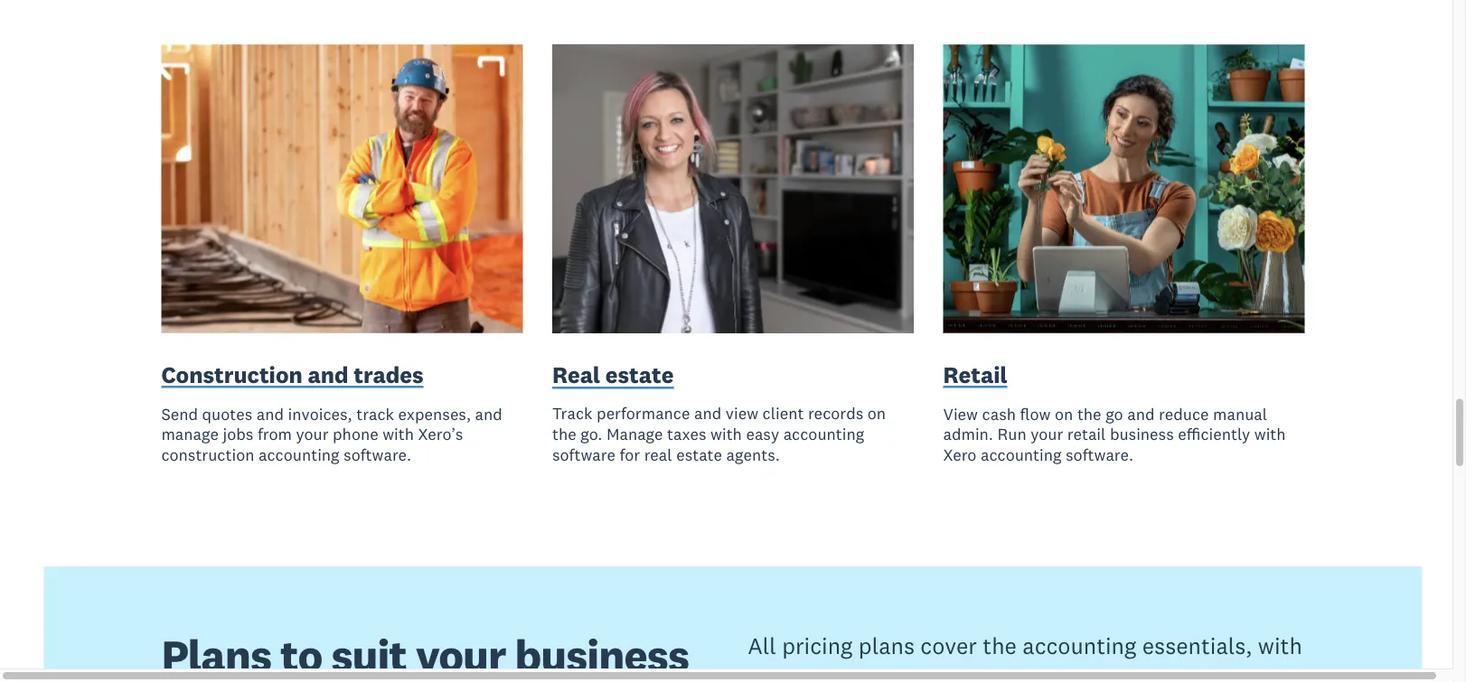 Task type: describe. For each thing, give the bounding box(es) containing it.
all
[[748, 633, 777, 661]]

the for view
[[1078, 404, 1102, 425]]

view
[[726, 404, 759, 425]]

accounting inside "track performance and view client records on the go. manage taxes with easy accounting software for real estate agents."
[[784, 425, 865, 445]]

software
[[553, 445, 616, 466]]

admin.
[[944, 425, 994, 446]]

all pricing plans cover the accounting essentials, with room to grow.
[[748, 633, 1303, 683]]

manage
[[161, 425, 219, 446]]

run
[[998, 425, 1027, 446]]

expenses,
[[398, 404, 471, 425]]

accounting inside the all pricing plans cover the accounting essentials, with room to grow.
[[1023, 633, 1137, 661]]

retail
[[1068, 425, 1106, 446]]

and right jobs
[[257, 404, 284, 425]]

room
[[748, 665, 802, 683]]

0 horizontal spatial estate
[[606, 361, 674, 390]]

and right xero's
[[475, 404, 503, 425]]

to
[[808, 665, 829, 683]]

construction and trades
[[161, 361, 424, 390]]

the for all
[[983, 633, 1017, 661]]

real estate
[[553, 361, 674, 390]]

your inside send quotes and invoices, track expenses, and manage jobs from your phone with xero's construction accounting software.
[[296, 425, 329, 446]]

manual
[[1214, 404, 1268, 425]]

with inside "view cash flow on the go and reduce manual admin. run your retail business efficiently with xero accounting software."
[[1255, 425, 1287, 446]]

efficiently
[[1179, 425, 1251, 446]]

business
[[1110, 425, 1175, 446]]

your inside "view cash flow on the go and reduce manual admin. run your retail business efficiently with xero accounting software."
[[1031, 425, 1064, 446]]

with inside "track performance and view client records on the go. manage taxes with easy accounting software for real estate agents."
[[711, 425, 742, 445]]

invoices,
[[288, 404, 352, 425]]

reduce
[[1159, 404, 1210, 425]]

send quotes and invoices, track expenses, and manage jobs from your phone with xero's construction accounting software.
[[161, 404, 503, 466]]

retail link
[[944, 360, 1008, 394]]

retail
[[944, 361, 1008, 390]]

agents.
[[727, 445, 780, 466]]

phone
[[333, 425, 379, 446]]

track performance and view client records on the go. manage taxes with easy accounting software for real estate agents.
[[553, 404, 886, 466]]

jobs
[[223, 425, 254, 446]]

real estate link
[[553, 359, 674, 394]]

view
[[944, 404, 979, 425]]



Task type: locate. For each thing, give the bounding box(es) containing it.
1 your from the left
[[296, 425, 329, 446]]

0 horizontal spatial software.
[[344, 445, 412, 466]]

client
[[763, 404, 804, 425]]

the inside "view cash flow on the go and reduce manual admin. run your retail business efficiently with xero accounting software."
[[1078, 404, 1102, 425]]

records
[[808, 404, 864, 425]]

construction
[[161, 445, 255, 466]]

construction
[[161, 361, 303, 390]]

performance
[[597, 404, 690, 425]]

with left easy
[[711, 425, 742, 445]]

with inside send quotes and invoices, track expenses, and manage jobs from your phone with xero's construction accounting software.
[[383, 425, 414, 446]]

estate
[[606, 361, 674, 390], [677, 445, 723, 466]]

your right from
[[296, 425, 329, 446]]

1 vertical spatial estate
[[677, 445, 723, 466]]

accounting inside "view cash flow on the go and reduce manual admin. run your retail business efficiently with xero accounting software."
[[981, 445, 1062, 466]]

and inside "track performance and view client records on the go. manage taxes with easy accounting software for real estate agents."
[[695, 404, 722, 425]]

the inside the all pricing plans cover the accounting essentials, with room to grow.
[[983, 633, 1017, 661]]

accounting inside send quotes and invoices, track expenses, and manage jobs from your phone with xero's construction accounting software.
[[259, 445, 340, 466]]

estate inside "track performance and view client records on the go. manage taxes with easy accounting software for real estate agents."
[[677, 445, 723, 466]]

1 horizontal spatial on
[[1055, 404, 1074, 425]]

estate right real
[[677, 445, 723, 466]]

view cash flow on the go and reduce manual admin. run your retail business efficiently with xero accounting software.
[[944, 404, 1287, 466]]

software. down go
[[1066, 445, 1134, 466]]

pricing
[[782, 633, 853, 661]]

the right cover
[[983, 633, 1017, 661]]

quotes
[[202, 404, 253, 425]]

grow.
[[835, 665, 890, 683]]

taxes
[[668, 425, 707, 445]]

software. inside "view cash flow on the go and reduce manual admin. run your retail business efficiently with xero accounting software."
[[1066, 445, 1134, 466]]

1 horizontal spatial estate
[[677, 445, 723, 466]]

and inside "view cash flow on the go and reduce manual admin. run your retail business efficiently with xero accounting software."
[[1128, 404, 1155, 425]]

trades
[[354, 361, 424, 390]]

with inside the all pricing plans cover the accounting essentials, with room to grow.
[[1259, 633, 1303, 661]]

go
[[1106, 404, 1124, 425]]

go.
[[581, 425, 603, 445]]

estate up performance on the bottom left
[[606, 361, 674, 390]]

essentials,
[[1143, 633, 1253, 661]]

and
[[308, 361, 349, 390], [695, 404, 722, 425], [257, 404, 284, 425], [475, 404, 503, 425], [1128, 404, 1155, 425]]

send
[[161, 404, 198, 425]]

manage
[[607, 425, 663, 445]]

xero
[[944, 445, 977, 466]]

cash
[[983, 404, 1017, 425]]

your right run
[[1031, 425, 1064, 446]]

flow
[[1021, 404, 1051, 425]]

1 software. from the left
[[344, 445, 412, 466]]

the left "go."
[[553, 425, 577, 445]]

and right go
[[1128, 404, 1155, 425]]

real
[[645, 445, 673, 466]]

and up invoices,
[[308, 361, 349, 390]]

the inside "track performance and view client records on the go. manage taxes with easy accounting software for real estate agents."
[[553, 425, 577, 445]]

2 horizontal spatial the
[[1078, 404, 1102, 425]]

the left go
[[1078, 404, 1102, 425]]

accounting
[[784, 425, 865, 445], [259, 445, 340, 466], [981, 445, 1062, 466], [1023, 633, 1137, 661]]

and left view
[[695, 404, 722, 425]]

cover
[[921, 633, 978, 661]]

software.
[[344, 445, 412, 466], [1066, 445, 1134, 466]]

1 on from the left
[[868, 404, 886, 425]]

0 horizontal spatial on
[[868, 404, 886, 425]]

2 your from the left
[[1031, 425, 1064, 446]]

track
[[553, 404, 593, 425]]

construction and trades link
[[161, 360, 424, 394]]

on right records
[[868, 404, 886, 425]]

real
[[553, 361, 601, 390]]

1 horizontal spatial the
[[983, 633, 1017, 661]]

software. inside send quotes and invoices, track expenses, and manage jobs from your phone with xero's construction accounting software.
[[344, 445, 412, 466]]

with
[[711, 425, 742, 445], [383, 425, 414, 446], [1255, 425, 1287, 446], [1259, 633, 1303, 661]]

with left xero's
[[383, 425, 414, 446]]

with right efficiently
[[1255, 425, 1287, 446]]

on inside "view cash flow on the go and reduce manual admin. run your retail business efficiently with xero accounting software."
[[1055, 404, 1074, 425]]

2 on from the left
[[1055, 404, 1074, 425]]

1 horizontal spatial software.
[[1066, 445, 1134, 466]]

on inside "track performance and view client records on the go. manage taxes with easy accounting software for real estate agents."
[[868, 404, 886, 425]]

track
[[356, 404, 394, 425]]

easy
[[747, 425, 780, 445]]

for
[[620, 445, 640, 466]]

on right flow
[[1055, 404, 1074, 425]]

1 horizontal spatial your
[[1031, 425, 1064, 446]]

2 software. from the left
[[1066, 445, 1134, 466]]

on
[[868, 404, 886, 425], [1055, 404, 1074, 425]]

xero's
[[418, 425, 463, 446]]

0 horizontal spatial your
[[296, 425, 329, 446]]

your
[[296, 425, 329, 446], [1031, 425, 1064, 446]]

the
[[1078, 404, 1102, 425], [553, 425, 577, 445], [983, 633, 1017, 661]]

0 horizontal spatial the
[[553, 425, 577, 445]]

software. down track
[[344, 445, 412, 466]]

with right essentials,
[[1259, 633, 1303, 661]]

from
[[258, 425, 292, 446]]

plans
[[859, 633, 915, 661]]

0 vertical spatial estate
[[606, 361, 674, 390]]



Task type: vqa. For each thing, say whether or not it's contained in the screenshot.


